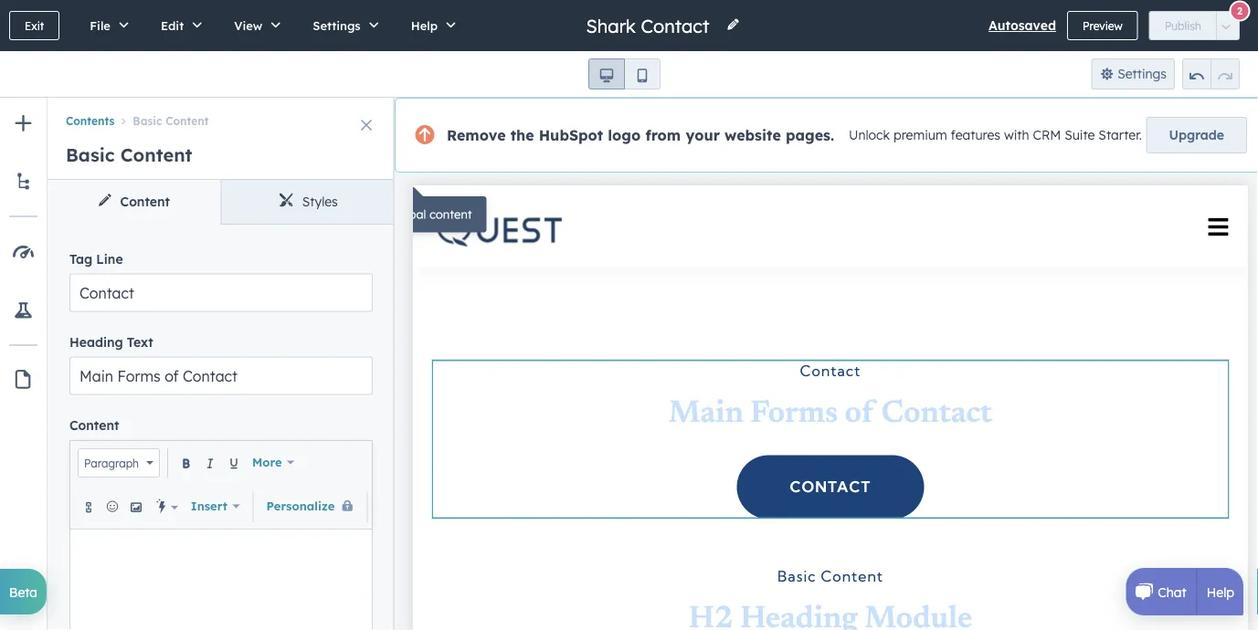 Task type: describe. For each thing, give the bounding box(es) containing it.
view button
[[215, 0, 294, 51]]

tag
[[69, 251, 92, 267]]

autosaved button
[[989, 15, 1056, 37]]

unlock
[[849, 127, 890, 143]]

basic content button
[[115, 114, 209, 128]]

application containing more
[[69, 440, 457, 630]]

tab list containing content
[[48, 180, 395, 225]]

2 group from the left
[[1182, 58, 1240, 90]]

heading
[[69, 334, 123, 350]]

1 vertical spatial help
[[1207, 584, 1234, 600]]

Contact text field
[[69, 273, 373, 312]]

hubspot
[[539, 126, 603, 144]]

edit
[[161, 18, 184, 33]]

preview button
[[1067, 11, 1138, 40]]

publish group
[[1149, 11, 1240, 40]]

chat
[[1158, 584, 1187, 600]]

unlock premium features with crm suite starter.
[[849, 127, 1142, 143]]

pages.
[[786, 126, 834, 144]]

tag line
[[69, 251, 123, 267]]

2
[[1237, 5, 1243, 17]]

insert button
[[185, 488, 245, 525]]

1 horizontal spatial settings button
[[1092, 58, 1175, 90]]

remove the hubspot logo from your website pages.
[[447, 126, 834, 144]]

autosaved
[[989, 17, 1056, 33]]

from
[[645, 126, 681, 144]]

close image
[[361, 120, 372, 131]]

insert
[[191, 499, 227, 514]]

suite
[[1065, 127, 1095, 143]]

0 vertical spatial settings
[[313, 18, 361, 33]]

file
[[90, 18, 110, 33]]

publish
[[1165, 19, 1201, 32]]

more button
[[247, 444, 300, 481]]

view
[[234, 18, 263, 33]]

publish button
[[1149, 11, 1217, 40]]

1 vertical spatial basic content
[[66, 143, 192, 166]]

file button
[[71, 0, 142, 51]]

Main Forms of Contact text field
[[69, 357, 373, 395]]

1 vertical spatial basic
[[66, 143, 115, 166]]

your
[[686, 126, 720, 144]]



Task type: locate. For each thing, give the bounding box(es) containing it.
1 vertical spatial settings
[[1118, 66, 1167, 82]]

1 group from the left
[[588, 58, 661, 90]]

contents button
[[66, 114, 115, 128]]

exit link
[[9, 11, 60, 40]]

the
[[510, 126, 534, 144]]

personalize button
[[261, 488, 359, 525]]

settings button
[[294, 0, 392, 51], [1092, 58, 1175, 90]]

0 vertical spatial basic content
[[133, 114, 209, 128]]

navigation
[[48, 98, 395, 131]]

content
[[166, 114, 209, 128], [120, 143, 192, 166], [120, 194, 170, 210], [69, 417, 119, 433]]

1 horizontal spatial basic
[[133, 114, 162, 128]]

settings right 'view' button
[[313, 18, 361, 33]]

beta
[[9, 584, 38, 600]]

premium
[[893, 127, 947, 143]]

basic down contents button
[[66, 143, 115, 166]]

basic
[[133, 114, 162, 128], [66, 143, 115, 166]]

personalize
[[266, 499, 335, 514]]

basic content right contents
[[133, 114, 209, 128]]

crm
[[1033, 127, 1061, 143]]

text
[[127, 334, 153, 350]]

settings down preview
[[1118, 66, 1167, 82]]

upgrade link
[[1146, 117, 1247, 153]]

1 horizontal spatial settings
[[1118, 66, 1167, 82]]

0 horizontal spatial settings
[[313, 18, 361, 33]]

help inside 'button'
[[411, 18, 438, 33]]

settings
[[313, 18, 361, 33], [1118, 66, 1167, 82]]

remove
[[447, 126, 506, 144]]

group up logo
[[588, 58, 661, 90]]

paragraph
[[84, 456, 139, 470]]

with
[[1004, 127, 1029, 143]]

0 vertical spatial basic
[[133, 114, 162, 128]]

0 horizontal spatial basic
[[66, 143, 115, 166]]

application
[[69, 440, 457, 630]]

None field
[[584, 13, 715, 38]]

help
[[411, 18, 438, 33], [1207, 584, 1234, 600]]

1 horizontal spatial group
[[1182, 58, 1240, 90]]

line
[[96, 251, 123, 267]]

website
[[725, 126, 781, 144]]

basic right contents
[[133, 114, 162, 128]]

exit
[[25, 19, 44, 32]]

1 horizontal spatial help
[[1207, 584, 1234, 600]]

features
[[951, 127, 1000, 143]]

help button
[[392, 0, 469, 51]]

basic content
[[133, 114, 209, 128], [66, 143, 192, 166]]

group down publish group at top
[[1182, 58, 1240, 90]]

0 horizontal spatial help
[[411, 18, 438, 33]]

0 horizontal spatial settings button
[[294, 0, 392, 51]]

logo
[[608, 126, 641, 144]]

navigation containing contents
[[48, 98, 395, 131]]

tab list
[[48, 180, 395, 225]]

beta button
[[0, 569, 47, 615]]

group
[[588, 58, 661, 90], [1182, 58, 1240, 90]]

0 vertical spatial settings button
[[294, 0, 392, 51]]

contents
[[66, 114, 115, 128]]

upgrade
[[1169, 127, 1224, 143]]

paragraph button
[[78, 449, 160, 478]]

edit button
[[142, 0, 215, 51]]

preview
[[1083, 19, 1123, 32]]

starter.
[[1099, 127, 1142, 143]]

1 vertical spatial settings button
[[1092, 58, 1175, 90]]

more
[[252, 455, 282, 470]]

0 horizontal spatial group
[[588, 58, 661, 90]]

basic content down basic content button
[[66, 143, 192, 166]]

content link
[[48, 180, 221, 224]]

heading text
[[69, 334, 153, 350]]

0 vertical spatial help
[[411, 18, 438, 33]]

styles link
[[221, 180, 395, 224]]

styles
[[302, 194, 338, 210]]



Task type: vqa. For each thing, say whether or not it's contained in the screenshot.
Other button
no



